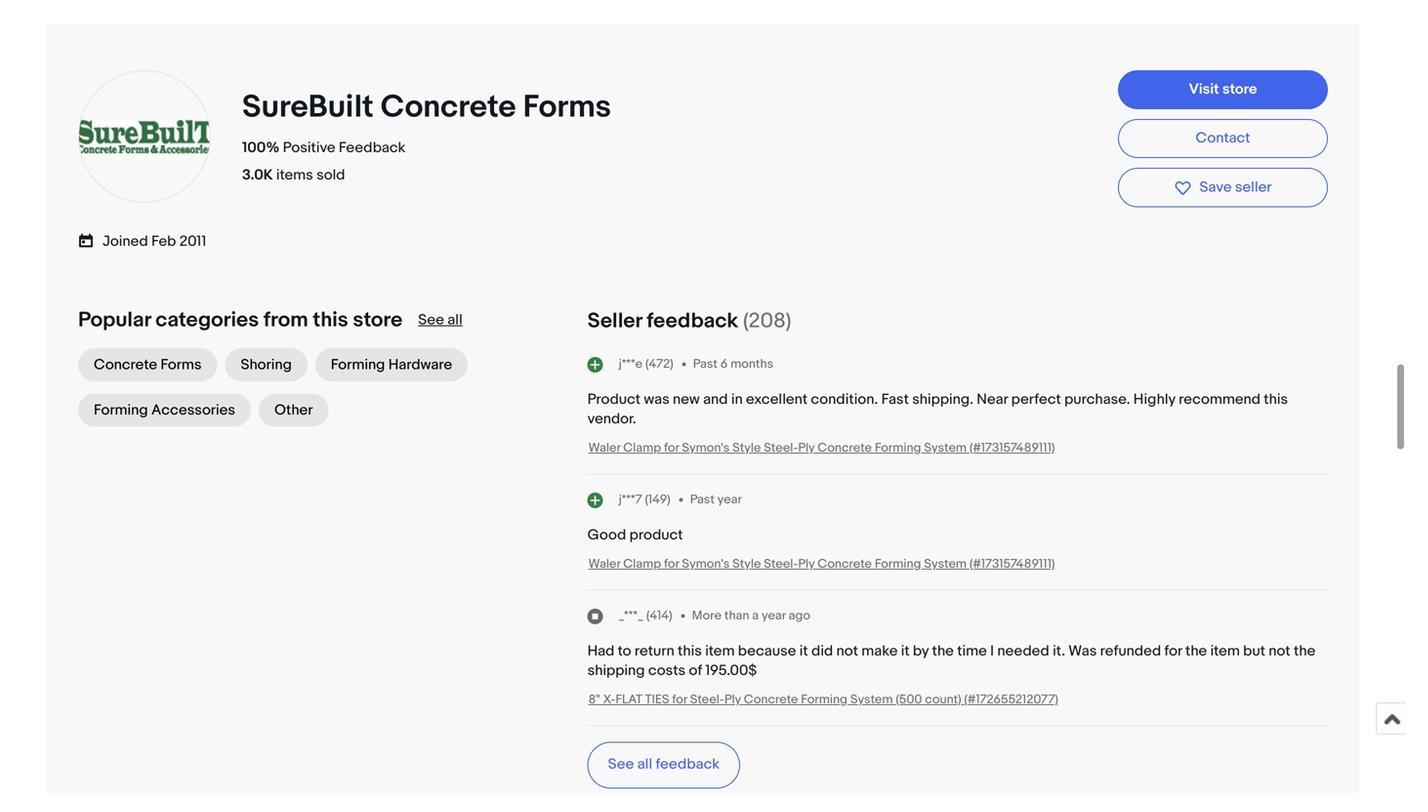 Task type: vqa. For each thing, say whether or not it's contained in the screenshot.
"3.0K items sold"
yes



Task type: describe. For each thing, give the bounding box(es) containing it.
good
[[587, 527, 626, 544]]

shoring link
[[225, 348, 307, 382]]

see all link
[[418, 311, 463, 329]]

needed
[[997, 643, 1049, 660]]

other link
[[259, 394, 328, 427]]

product
[[629, 527, 683, 544]]

seller
[[1235, 179, 1272, 196]]

and
[[703, 391, 728, 409]]

joined feb 2011
[[103, 233, 206, 250]]

forming accessories
[[94, 402, 235, 419]]

concrete for had
[[744, 693, 798, 708]]

steel- for excellent
[[764, 441, 798, 456]]

from
[[264, 307, 308, 333]]

accessories
[[151, 402, 235, 419]]

(#172655212077)
[[964, 693, 1058, 708]]

good product
[[587, 527, 683, 544]]

waler clamp for symon's style steel-ply concrete forming system  (#173157489111) for was
[[588, 441, 1055, 456]]

ago
[[789, 609, 810, 624]]

surebuilt concrete forms image
[[76, 119, 213, 154]]

j***e (472)
[[619, 357, 673, 372]]

3.0k items sold
[[242, 166, 345, 184]]

condition.
[[811, 391, 878, 409]]

highly
[[1133, 391, 1175, 409]]

for inside had to return this item because it did not make it by the time i needed it. was refunded for the item but not the shipping costs of 195.00$
[[1164, 643, 1182, 660]]

save seller
[[1200, 179, 1272, 196]]

text__icon wrapper image
[[78, 230, 103, 250]]

of
[[689, 662, 702, 680]]

shoring
[[241, 356, 292, 374]]

costs
[[648, 662, 686, 680]]

past 6 months
[[693, 357, 773, 372]]

contact link
[[1118, 119, 1328, 158]]

steel- for because
[[690, 693, 724, 708]]

100% positive feedback
[[242, 139, 406, 156]]

all for see all
[[447, 311, 463, 329]]

did
[[811, 643, 833, 660]]

(#173157489111) for product was new and in excellent condition.  fast shipping.  near perfect purchase.  highly recommend this vendor.
[[969, 441, 1055, 456]]

near
[[977, 391, 1008, 409]]

waler clamp for symon's style steel-ply concrete forming system  (#173157489111) link for product
[[588, 557, 1055, 572]]

return
[[635, 643, 674, 660]]

forming accessories link
[[78, 394, 251, 427]]

waler clamp for symon's style steel-ply concrete forming system  (#173157489111) for product
[[588, 557, 1055, 572]]

in
[[731, 391, 743, 409]]

popular
[[78, 307, 151, 333]]

this inside product was new and in excellent condition.  fast shipping.  near perfect purchase.  highly recommend this vendor.
[[1264, 391, 1288, 409]]

was
[[1068, 643, 1097, 660]]

symon's for product
[[682, 557, 730, 572]]

waler for good product
[[588, 557, 620, 572]]

concrete down "popular"
[[94, 356, 157, 374]]

style for product
[[732, 557, 761, 572]]

_***_ (414)
[[619, 609, 672, 624]]

concrete for good
[[817, 557, 872, 572]]

seller feedback (208)
[[587, 308, 791, 334]]

for down product
[[664, 557, 679, 572]]

surebuilt concrete forms
[[242, 88, 611, 126]]

past year
[[690, 493, 742, 508]]

8" x-flat ties for steel-ply concrete forming system (500 count) (#172655212077)
[[588, 693, 1058, 708]]

forming left hardware
[[331, 356, 385, 374]]

1 vertical spatial ply
[[798, 557, 815, 572]]

was
[[644, 391, 670, 409]]

ply for condition.
[[798, 441, 815, 456]]

style for was
[[732, 441, 761, 456]]

flat
[[615, 693, 642, 708]]

clamp for product
[[623, 557, 661, 572]]

forming for had
[[801, 693, 847, 708]]

1 not from the left
[[836, 643, 858, 660]]

forming hardware link
[[315, 348, 468, 382]]

3 the from the left
[[1294, 643, 1315, 660]]

had
[[587, 643, 614, 660]]

time
[[957, 643, 987, 660]]

i
[[990, 643, 994, 660]]

1 item from the left
[[705, 643, 735, 660]]

1 vertical spatial feedback
[[656, 756, 720, 774]]

(#173157489111) for good product
[[969, 557, 1055, 572]]

forming down concrete forms
[[94, 402, 148, 419]]

1 vertical spatial system
[[924, 557, 967, 572]]

195.00$
[[705, 662, 757, 680]]

for down new
[[664, 441, 679, 456]]

fast
[[881, 391, 909, 409]]

ties
[[645, 693, 669, 708]]

(414)
[[646, 609, 672, 624]]

2011
[[179, 233, 206, 250]]

product
[[587, 391, 641, 409]]

joined
[[103, 233, 148, 250]]

j***7
[[619, 492, 642, 508]]

6
[[720, 357, 728, 372]]

than
[[724, 609, 749, 624]]

visit store link
[[1118, 70, 1328, 110]]

perfect
[[1011, 391, 1061, 409]]

3.0k
[[242, 166, 273, 184]]

concrete up feedback
[[381, 88, 516, 126]]

concrete forms
[[94, 356, 202, 374]]

j***e
[[619, 357, 643, 372]]

other
[[274, 402, 313, 419]]

more than a year ago
[[692, 609, 810, 624]]

1 vertical spatial year
[[762, 609, 786, 624]]

see for see all feedback
[[608, 756, 634, 774]]

past for was
[[693, 357, 718, 372]]

categories
[[156, 307, 259, 333]]

excellent
[[746, 391, 808, 409]]

2 the from the left
[[1185, 643, 1207, 660]]

visit store
[[1189, 81, 1257, 98]]

had to return this item because it did not make it by the time i needed it. was refunded for the item but not the shipping costs of 195.00$
[[587, 643, 1315, 680]]

100%
[[242, 139, 280, 156]]



Task type: locate. For each thing, give the bounding box(es) containing it.
2 it from the left
[[901, 643, 910, 660]]

1 horizontal spatial the
[[1185, 643, 1207, 660]]

0 vertical spatial forms
[[523, 88, 611, 126]]

new
[[673, 391, 700, 409]]

ply
[[798, 441, 815, 456], [798, 557, 815, 572], [724, 693, 741, 708]]

system down product was new and in excellent condition.  fast shipping.  near perfect purchase.  highly recommend this vendor.
[[924, 441, 967, 456]]

the
[[932, 643, 954, 660], [1185, 643, 1207, 660], [1294, 643, 1315, 660]]

0 vertical spatial style
[[732, 441, 761, 456]]

the right but
[[1294, 643, 1315, 660]]

items
[[276, 166, 313, 184]]

style down "in"
[[732, 441, 761, 456]]

0 horizontal spatial item
[[705, 643, 735, 660]]

see
[[418, 311, 444, 329], [608, 756, 634, 774]]

purchase.
[[1064, 391, 1130, 409]]

waler down good
[[588, 557, 620, 572]]

x-
[[603, 693, 616, 708]]

8"
[[588, 693, 600, 708]]

1 vertical spatial steel-
[[764, 557, 798, 572]]

visit
[[1189, 81, 1219, 98]]

see inside see all feedback link
[[608, 756, 634, 774]]

1 vertical spatial forms
[[160, 356, 202, 374]]

0 vertical spatial waler clamp for symon's style steel-ply concrete forming system  (#173157489111) link
[[588, 441, 1055, 456]]

forms
[[523, 88, 611, 126], [160, 356, 202, 374]]

1 symon's from the top
[[682, 441, 730, 456]]

1 waler clamp for symon's style steel-ply concrete forming system  (#173157489111) from the top
[[588, 441, 1055, 456]]

it.
[[1053, 643, 1065, 660]]

feb
[[151, 233, 176, 250]]

0 vertical spatial all
[[447, 311, 463, 329]]

1 vertical spatial waler clamp for symon's style steel-ply concrete forming system  (#173157489111)
[[588, 557, 1055, 572]]

because
[[738, 643, 796, 660]]

1 horizontal spatial not
[[1269, 643, 1290, 660]]

save
[[1200, 179, 1232, 196]]

1 horizontal spatial it
[[901, 643, 910, 660]]

waler clamp for symon's style steel-ply concrete forming system  (#173157489111) down the condition.
[[588, 441, 1055, 456]]

forming
[[331, 356, 385, 374], [94, 402, 148, 419], [875, 441, 921, 456], [875, 557, 921, 572], [801, 693, 847, 708]]

for right ties
[[672, 693, 687, 708]]

2 waler clamp for symon's style steel-ply concrete forming system  (#173157489111) from the top
[[588, 557, 1055, 572]]

waler clamp for symon's style steel-ply concrete forming system  (#173157489111) link for was
[[588, 441, 1055, 456]]

1 vertical spatial this
[[1264, 391, 1288, 409]]

(#173157489111) down near
[[969, 441, 1055, 456]]

waler
[[588, 441, 620, 456], [588, 557, 620, 572]]

symon's for was
[[682, 441, 730, 456]]

2 (#173157489111) from the top
[[969, 557, 1055, 572]]

system for near
[[924, 441, 967, 456]]

vendor.
[[587, 410, 636, 428]]

it
[[799, 643, 808, 660], [901, 643, 910, 660]]

not
[[836, 643, 858, 660], [1269, 643, 1290, 660]]

style up more than a year ago
[[732, 557, 761, 572]]

all for see all feedback
[[637, 756, 652, 774]]

for right refunded
[[1164, 643, 1182, 660]]

style
[[732, 441, 761, 456], [732, 557, 761, 572]]

concrete
[[381, 88, 516, 126], [94, 356, 157, 374], [817, 441, 872, 456], [817, 557, 872, 572], [744, 693, 798, 708]]

this for had to return this item because it did not make it by the time i needed it. was refunded for the item but not the shipping costs of 195.00$
[[678, 643, 702, 660]]

0 vertical spatial see
[[418, 311, 444, 329]]

2 item from the left
[[1210, 643, 1240, 660]]

past right (149)
[[690, 493, 715, 508]]

shipping
[[587, 662, 645, 680]]

concrete for product
[[817, 441, 872, 456]]

this right from
[[313, 307, 348, 333]]

2 horizontal spatial this
[[1264, 391, 1288, 409]]

1 vertical spatial style
[[732, 557, 761, 572]]

system left the (500
[[850, 693, 893, 708]]

1 vertical spatial (#173157489111)
[[969, 557, 1055, 572]]

waler clamp for symon's style steel-ply concrete forming system  (#173157489111) link
[[588, 441, 1055, 456], [588, 557, 1055, 572]]

make
[[861, 643, 898, 660]]

waler clamp for symon's style steel-ply concrete forming system  (#173157489111) up ago
[[588, 557, 1055, 572]]

refunded
[[1100, 643, 1161, 660]]

_***_
[[619, 609, 643, 624]]

concrete down because
[[744, 693, 798, 708]]

1 vertical spatial waler
[[588, 557, 620, 572]]

0 horizontal spatial all
[[447, 311, 463, 329]]

1 waler from the top
[[588, 441, 620, 456]]

2 symon's from the top
[[682, 557, 730, 572]]

2 vertical spatial steel-
[[690, 693, 724, 708]]

0 vertical spatial past
[[693, 357, 718, 372]]

2 vertical spatial system
[[850, 693, 893, 708]]

0 horizontal spatial store
[[353, 307, 402, 333]]

feedback
[[647, 308, 738, 334], [656, 756, 720, 774]]

(149)
[[645, 492, 670, 508]]

store
[[1222, 81, 1257, 98], [353, 307, 402, 333]]

0 horizontal spatial year
[[717, 493, 742, 508]]

forming down fast
[[875, 441, 921, 456]]

(472)
[[645, 357, 673, 372]]

this inside had to return this item because it did not make it by the time i needed it. was refunded for the item but not the shipping costs of 195.00$
[[678, 643, 702, 660]]

ply down 195.00$
[[724, 693, 741, 708]]

year
[[717, 493, 742, 508], [762, 609, 786, 624]]

0 horizontal spatial forms
[[160, 356, 202, 374]]

waler down vendor.
[[588, 441, 620, 456]]

seller
[[587, 308, 642, 334]]

contact
[[1196, 130, 1250, 147]]

symon's up 'more'
[[682, 557, 730, 572]]

positive
[[283, 139, 335, 156]]

see up hardware
[[418, 311, 444, 329]]

1 (#173157489111) from the top
[[969, 441, 1055, 456]]

past for product
[[690, 493, 715, 508]]

all up hardware
[[447, 311, 463, 329]]

1 vertical spatial clamp
[[623, 557, 661, 572]]

0 vertical spatial this
[[313, 307, 348, 333]]

1 vertical spatial symon's
[[682, 557, 730, 572]]

steel-
[[764, 441, 798, 456], [764, 557, 798, 572], [690, 693, 724, 708]]

1 horizontal spatial forms
[[523, 88, 611, 126]]

it left did
[[799, 643, 808, 660]]

waler clamp for symon's style steel-ply concrete forming system  (#173157489111) link up ago
[[588, 557, 1055, 572]]

months
[[731, 357, 773, 372]]

see down flat
[[608, 756, 634, 774]]

forming hardware
[[331, 356, 452, 374]]

see all feedback
[[608, 756, 720, 774]]

0 vertical spatial symon's
[[682, 441, 730, 456]]

0 vertical spatial feedback
[[647, 308, 738, 334]]

forming for product
[[875, 441, 921, 456]]

see for see all
[[418, 311, 444, 329]]

waler clamp for symon's style steel-ply concrete forming system  (#173157489111)
[[588, 441, 1055, 456], [588, 557, 1055, 572]]

1 vertical spatial waler clamp for symon's style steel-ply concrete forming system  (#173157489111) link
[[588, 557, 1055, 572]]

clamp down vendor.
[[623, 441, 661, 456]]

system for make
[[850, 693, 893, 708]]

0 vertical spatial system
[[924, 441, 967, 456]]

2 vertical spatial this
[[678, 643, 702, 660]]

(208)
[[743, 308, 791, 334]]

by
[[913, 643, 929, 660]]

this
[[313, 307, 348, 333], [1264, 391, 1288, 409], [678, 643, 702, 660]]

all down ties
[[637, 756, 652, 774]]

popular categories from this store
[[78, 307, 402, 333]]

count)
[[925, 693, 961, 708]]

2 waler clamp for symon's style steel-ply concrete forming system  (#173157489111) link from the top
[[588, 557, 1055, 572]]

waler for product was new and in excellent condition.  fast shipping.  near perfect purchase.  highly recommend this vendor.
[[588, 441, 620, 456]]

1 it from the left
[[799, 643, 808, 660]]

past left 6
[[693, 357, 718, 372]]

clamp
[[623, 441, 661, 456], [623, 557, 661, 572]]

steel- down of
[[690, 693, 724, 708]]

1 horizontal spatial all
[[637, 756, 652, 774]]

concrete down the condition.
[[817, 441, 872, 456]]

a
[[752, 609, 759, 624]]

item left but
[[1210, 643, 1240, 660]]

to
[[618, 643, 631, 660]]

1 vertical spatial all
[[637, 756, 652, 774]]

0 vertical spatial ply
[[798, 441, 815, 456]]

see all feedback link
[[587, 742, 740, 789]]

1 style from the top
[[732, 441, 761, 456]]

(#173157489111) up needed
[[969, 557, 1055, 572]]

see all
[[418, 311, 463, 329]]

feedback down ties
[[656, 756, 720, 774]]

1 vertical spatial see
[[608, 756, 634, 774]]

1 waler clamp for symon's style steel-ply concrete forming system  (#173157489111) link from the top
[[588, 441, 1055, 456]]

forming for good
[[875, 557, 921, 572]]

2 vertical spatial ply
[[724, 693, 741, 708]]

1 horizontal spatial see
[[608, 756, 634, 774]]

it left by
[[901, 643, 910, 660]]

2 waler from the top
[[588, 557, 620, 572]]

0 vertical spatial clamp
[[623, 441, 661, 456]]

1 the from the left
[[932, 643, 954, 660]]

system up by
[[924, 557, 967, 572]]

clamp for was
[[623, 441, 661, 456]]

steel- up ago
[[764, 557, 798, 572]]

ply down excellent
[[798, 441, 815, 456]]

save seller button
[[1118, 168, 1328, 207]]

0 horizontal spatial see
[[418, 311, 444, 329]]

2 horizontal spatial the
[[1294, 643, 1315, 660]]

forming up the make
[[875, 557, 921, 572]]

1 vertical spatial store
[[353, 307, 402, 333]]

2 not from the left
[[1269, 643, 1290, 660]]

ply for it
[[724, 693, 741, 708]]

0 horizontal spatial not
[[836, 643, 858, 660]]

feedback up 6
[[647, 308, 738, 334]]

store right visit
[[1222, 81, 1257, 98]]

feedback
[[339, 139, 406, 156]]

all
[[447, 311, 463, 329], [637, 756, 652, 774]]

this for popular categories from this store
[[313, 307, 348, 333]]

ply up ago
[[798, 557, 815, 572]]

0 horizontal spatial it
[[799, 643, 808, 660]]

0 vertical spatial steel-
[[764, 441, 798, 456]]

1 horizontal spatial year
[[762, 609, 786, 624]]

shipping.
[[912, 391, 973, 409]]

0 vertical spatial waler
[[588, 441, 620, 456]]

j***7 (149)
[[619, 492, 670, 508]]

the left but
[[1185, 643, 1207, 660]]

year right (149)
[[717, 493, 742, 508]]

concrete up did
[[817, 557, 872, 572]]

1 horizontal spatial this
[[678, 643, 702, 660]]

1 vertical spatial past
[[690, 493, 715, 508]]

clamp down good product
[[623, 557, 661, 572]]

this right recommend
[[1264, 391, 1288, 409]]

0 vertical spatial store
[[1222, 81, 1257, 98]]

0 vertical spatial (#173157489111)
[[969, 441, 1055, 456]]

more
[[692, 609, 722, 624]]

0 vertical spatial waler clamp for symon's style steel-ply concrete forming system  (#173157489111)
[[588, 441, 1055, 456]]

store up forming hardware
[[353, 307, 402, 333]]

surebuilt concrete forms link
[[242, 88, 618, 126]]

year right a
[[762, 609, 786, 624]]

symon's down and
[[682, 441, 730, 456]]

not right but
[[1269, 643, 1290, 660]]

waler clamp for symon's style steel-ply concrete forming system  (#173157489111) link down the condition.
[[588, 441, 1055, 456]]

forming down did
[[801, 693, 847, 708]]

0 horizontal spatial the
[[932, 643, 954, 660]]

8" x-flat ties for steel-ply concrete forming system (500 count) (#172655212077) link
[[588, 693, 1058, 708]]

not right did
[[836, 643, 858, 660]]

surebuilt
[[242, 88, 374, 126]]

1 horizontal spatial item
[[1210, 643, 1240, 660]]

hardware
[[388, 356, 452, 374]]

0 vertical spatial year
[[717, 493, 742, 508]]

product was new and in excellent condition.  fast shipping.  near perfect purchase.  highly recommend this vendor.
[[587, 391, 1288, 428]]

concrete forms link
[[78, 348, 217, 382]]

1 horizontal spatial store
[[1222, 81, 1257, 98]]

steel- down excellent
[[764, 441, 798, 456]]

the right by
[[932, 643, 954, 660]]

sold
[[316, 166, 345, 184]]

this up of
[[678, 643, 702, 660]]

(500
[[896, 693, 922, 708]]

1 clamp from the top
[[623, 441, 661, 456]]

2 clamp from the top
[[623, 557, 661, 572]]

2 style from the top
[[732, 557, 761, 572]]

but
[[1243, 643, 1265, 660]]

0 horizontal spatial this
[[313, 307, 348, 333]]

item up 195.00$
[[705, 643, 735, 660]]

symon's
[[682, 441, 730, 456], [682, 557, 730, 572]]



